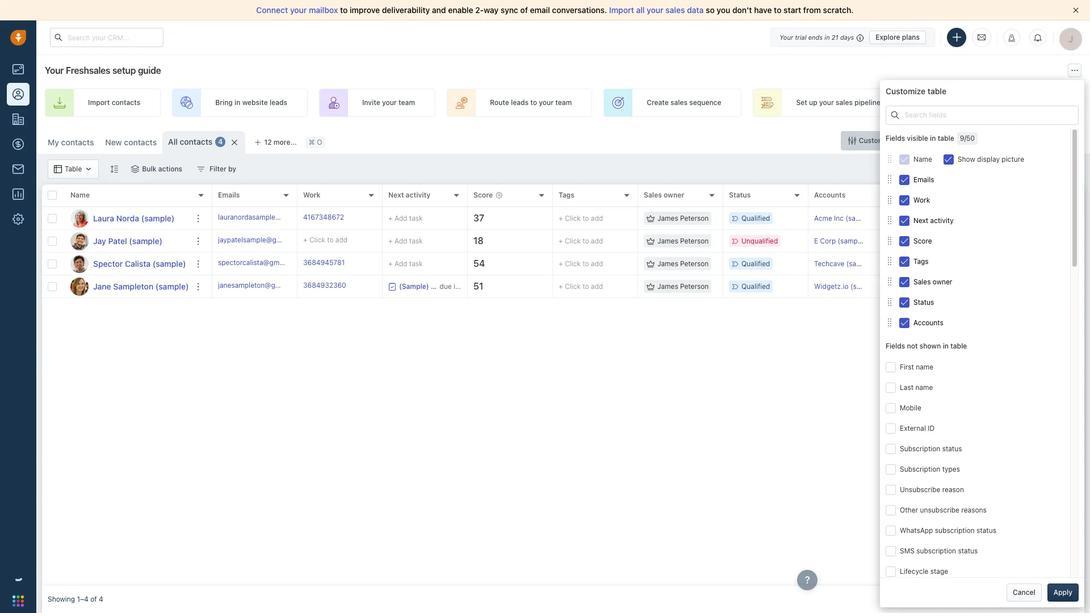 Task type: locate. For each thing, give the bounding box(es) containing it.
press space to select this row. row
[[42, 207, 213, 230], [213, 207, 1085, 230], [42, 230, 213, 253], [213, 230, 1085, 253], [42, 253, 213, 276], [213, 253, 1085, 276], [42, 276, 213, 298], [213, 276, 1085, 298]]

(sample) for acme inc (sample)
[[846, 214, 875, 223]]

0 horizontal spatial 4
[[99, 596, 103, 604]]

press space to select this row. row containing laura norda (sample)
[[42, 207, 213, 230]]

container_wx8msf4aqz5i3rn1 image inside customize table button
[[849, 137, 857, 145]]

1 horizontal spatial emails
[[914, 175, 935, 184]]

accounts up the shown
[[914, 319, 944, 327]]

contacts right all
[[180, 137, 213, 147]]

peterson for 54
[[681, 260, 709, 268]]

work button
[[886, 190, 1071, 210]]

3 james peterson from the top
[[658, 260, 709, 268]]

2 + click to add from the top
[[559, 237, 604, 245]]

1 qualified from the top
[[742, 214, 771, 223]]

sms
[[901, 547, 915, 556]]

2 subscription from the top
[[901, 465, 941, 474]]

subscription down external id
[[901, 445, 941, 453]]

2 vertical spatial qualified
[[742, 282, 771, 291]]

your left freshsales
[[45, 65, 64, 76]]

more...
[[274, 138, 297, 147]]

2 peterson from the top
[[681, 237, 709, 245]]

0 vertical spatial accounts
[[815, 191, 846, 200]]

1 horizontal spatial leads
[[511, 99, 529, 107]]

3 james from the top
[[658, 260, 679, 268]]

subscription down 'other unsubscribe reasons'
[[936, 527, 975, 535]]

sync
[[501, 5, 519, 15]]

row group containing 37
[[213, 207, 1085, 298]]

0 vertical spatial + add task
[[389, 214, 423, 222]]

0 horizontal spatial sales
[[644, 191, 662, 200]]

explore plans
[[876, 33, 920, 41]]

new contacts button
[[100, 131, 163, 154], [105, 138, 157, 147]]

1 vertical spatial name
[[70, 191, 90, 200]]

4 cell from the top
[[894, 276, 1085, 298]]

2 fields from the top
[[886, 342, 906, 351]]

+ add task for 37
[[389, 214, 423, 222]]

cell up score button
[[894, 207, 1085, 230]]

name for last name
[[916, 383, 934, 392]]

your left trial
[[780, 33, 794, 41]]

2 vertical spatial status
[[959, 547, 979, 556]]

12
[[264, 138, 272, 147]]

1 vertical spatial customize
[[860, 136, 894, 145]]

subscription up 'stage'
[[917, 547, 957, 556]]

4 up filter by on the top left
[[218, 138, 223, 146]]

+ add task
[[389, 214, 423, 222], [389, 237, 423, 245], [389, 259, 423, 268]]

1 vertical spatial subscription
[[901, 465, 941, 474]]

0 horizontal spatial accounts
[[815, 191, 846, 200]]

team
[[399, 99, 415, 107], [556, 99, 572, 107]]

sales right create
[[671, 99, 688, 107]]

0 vertical spatial your
[[780, 33, 794, 41]]

2 james peterson from the top
[[658, 237, 709, 245]]

task for 54
[[410, 259, 423, 268]]

task
[[410, 214, 423, 222], [410, 237, 423, 245], [410, 259, 423, 268]]

0 vertical spatial subscription
[[936, 527, 975, 535]]

0 horizontal spatial tags
[[559, 191, 575, 200]]

other
[[901, 506, 919, 515]]

2 james from the top
[[658, 237, 679, 245]]

press space to select this row. row containing 54
[[213, 253, 1085, 276]]

2 horizontal spatial import
[[941, 136, 963, 145]]

3684945781
[[303, 258, 345, 267]]

subscription for sms
[[917, 547, 957, 556]]

name down visible on the top of the page
[[914, 155, 933, 163]]

james peterson for 54
[[658, 260, 709, 268]]

subscription
[[936, 527, 975, 535], [917, 547, 957, 556]]

next activity inside button
[[914, 216, 954, 225]]

j image left jane
[[70, 278, 89, 296]]

(sample) right corp
[[838, 237, 867, 245]]

table
[[65, 165, 82, 174]]

3 + add task from the top
[[389, 259, 423, 268]]

1 vertical spatial sales owner
[[914, 278, 953, 286]]

1 vertical spatial + add task
[[389, 237, 423, 245]]

1 vertical spatial j image
[[70, 278, 89, 296]]

widgetz.io (sample) link
[[815, 282, 879, 291]]

new
[[105, 138, 122, 147]]

owner
[[664, 191, 685, 200], [933, 278, 953, 286]]

container_wx8msf4aqz5i3rn1 image inside sales owner button
[[886, 278, 894, 286]]

(sample) right inc
[[846, 214, 875, 223]]

0 horizontal spatial owner
[[664, 191, 685, 200]]

0 horizontal spatial next
[[389, 191, 404, 200]]

2 vertical spatial task
[[410, 259, 423, 268]]

2 j image from the top
[[70, 278, 89, 296]]

contacts
[[112, 99, 140, 107], [965, 136, 994, 145], [180, 137, 213, 147], [61, 138, 94, 147], [124, 138, 157, 147]]

status down whatsapp subscription status
[[959, 547, 979, 556]]

click for 18
[[565, 237, 581, 245]]

4 james from the top
[[658, 282, 679, 291]]

1 vertical spatial sales
[[914, 278, 932, 286]]

pipeline
[[855, 99, 881, 107]]

peterson for 51
[[681, 282, 709, 291]]

status up 'types'
[[943, 445, 963, 453]]

1 row group from the left
[[42, 207, 213, 298]]

customize down pipeline
[[860, 136, 894, 145]]

1 horizontal spatial status
[[914, 298, 935, 307]]

1 fields from the top
[[886, 134, 906, 143]]

j image left the jay
[[70, 232, 89, 250]]

1 vertical spatial import
[[88, 99, 110, 107]]

container_wx8msf4aqz5i3rn1 image inside tags button
[[886, 258, 894, 265]]

first
[[901, 363, 915, 372]]

fields for fields visible in table 9 / 50
[[886, 134, 906, 143]]

task for 37
[[410, 214, 423, 222]]

customize table down pipeline
[[860, 136, 913, 145]]

customize inside button
[[860, 136, 894, 145]]

name right the last
[[916, 383, 934, 392]]

18
[[474, 236, 484, 246]]

plans
[[903, 33, 920, 41]]

bring in website leads link
[[172, 89, 308, 117]]

press space to select this row. row containing jay patel (sample)
[[42, 230, 213, 253]]

2 vertical spatial + add task
[[389, 259, 423, 268]]

0 vertical spatial 4
[[218, 138, 223, 146]]

import contacts down setup
[[88, 99, 140, 107]]

james peterson for 37
[[658, 214, 709, 223]]

0 vertical spatial fields
[[886, 134, 906, 143]]

(sample) for laura norda (sample)
[[141, 213, 175, 223]]

1 vertical spatial name
[[916, 383, 934, 392]]

import
[[610, 5, 635, 15], [88, 99, 110, 107], [941, 136, 963, 145]]

cell
[[894, 207, 1085, 230], [894, 230, 1085, 252], [894, 253, 1085, 275], [894, 276, 1085, 298]]

james for 54
[[658, 260, 679, 268]]

james
[[658, 214, 679, 223], [658, 237, 679, 245], [658, 260, 679, 268], [658, 282, 679, 291]]

techcave (sample) link
[[815, 260, 875, 268]]

1 horizontal spatial 4
[[218, 138, 223, 146]]

4 + click to add from the top
[[559, 282, 604, 291]]

import inside button
[[941, 136, 963, 145]]

name row
[[42, 185, 213, 207]]

import left / on the top of the page
[[941, 136, 963, 145]]

(sample) right sampleton
[[156, 282, 189, 291]]

0 vertical spatial name
[[917, 363, 934, 372]]

1 horizontal spatial sales owner
[[914, 278, 953, 286]]

0 horizontal spatial leads
[[270, 99, 287, 107]]

first name
[[901, 363, 934, 372]]

0 vertical spatial j image
[[70, 232, 89, 250]]

emails down visible on the top of the page
[[914, 175, 935, 184]]

1 vertical spatial activity
[[931, 216, 954, 225]]

your right invite
[[382, 99, 397, 107]]

container_wx8msf4aqz5i3rn1 image inside bulk actions button
[[131, 165, 139, 173]]

cell for 18
[[894, 230, 1085, 252]]

import contacts button
[[926, 131, 999, 151]]

1 horizontal spatial score
[[914, 237, 933, 245]]

score button
[[886, 231, 1071, 251]]

+ add task for 54
[[389, 259, 423, 268]]

1 horizontal spatial next activity
[[914, 216, 954, 225]]

2 vertical spatial import
[[941, 136, 963, 145]]

0 vertical spatial import
[[610, 5, 635, 15]]

0 vertical spatial score
[[474, 191, 493, 200]]

bring in website leads
[[215, 99, 287, 107]]

2 row group from the left
[[213, 207, 1085, 298]]

0 vertical spatial sales
[[644, 191, 662, 200]]

(sample) up widgetz.io (sample) link
[[847, 260, 875, 268]]

0 vertical spatial next
[[389, 191, 404, 200]]

status down reasons
[[977, 527, 997, 535]]

customize table up visible on the top of the page
[[886, 86, 947, 96]]

0 vertical spatial activity
[[406, 191, 431, 200]]

your right route at the top of the page
[[539, 99, 554, 107]]

j image for jay patel (sample)
[[70, 232, 89, 250]]

customize up visible on the top of the page
[[886, 86, 926, 96]]

2 + add task from the top
[[389, 237, 423, 245]]

import left all
[[610, 5, 635, 15]]

peterson for 18
[[681, 237, 709, 245]]

contacts inside button
[[965, 136, 994, 145]]

emails inside button
[[914, 175, 935, 184]]

1 horizontal spatial tags
[[914, 257, 929, 266]]

1 horizontal spatial work
[[914, 196, 931, 204]]

spector calista (sample)
[[93, 259, 186, 268]]

ends
[[809, 33, 823, 41]]

1 j image from the top
[[70, 232, 89, 250]]

(sample) right calista
[[153, 259, 186, 268]]

1 vertical spatial next
[[914, 216, 929, 225]]

emails button
[[886, 169, 1071, 190]]

1 horizontal spatial team
[[556, 99, 572, 107]]

+ click to add for 51
[[559, 282, 604, 291]]

janesampleton@gmail.com 3684932360
[[218, 281, 346, 290]]

sales left pipeline
[[836, 99, 853, 107]]

lifecycle
[[901, 568, 929, 576]]

activity inside grid
[[406, 191, 431, 200]]

grid
[[42, 184, 1085, 586]]

0 horizontal spatial import
[[88, 99, 110, 107]]

up
[[810, 99, 818, 107]]

(sample) up spector calista (sample)
[[129, 236, 162, 246]]

container_wx8msf4aqz5i3rn1 image
[[892, 111, 900, 119], [54, 165, 62, 173], [85, 165, 93, 173], [131, 165, 139, 173], [886, 176, 894, 184], [886, 196, 894, 204], [647, 214, 655, 222], [886, 217, 894, 225], [647, 237, 655, 245], [886, 258, 894, 265], [389, 283, 397, 291], [647, 283, 655, 291], [886, 298, 894, 306], [886, 319, 894, 327]]

0 horizontal spatial score
[[474, 191, 493, 200]]

3 task from the top
[[410, 259, 423, 268]]

name
[[917, 363, 934, 372], [916, 383, 934, 392]]

1 horizontal spatial sales
[[914, 278, 932, 286]]

row group
[[42, 207, 213, 298], [213, 207, 1085, 298]]

to inside "link"
[[531, 99, 537, 107]]

2 qualified from the top
[[742, 260, 771, 268]]

in left 21
[[825, 33, 831, 41]]

0 horizontal spatial sales owner
[[644, 191, 685, 200]]

1 vertical spatial subscription
[[917, 547, 957, 556]]

1 vertical spatial task
[[410, 237, 423, 245]]

0 vertical spatial import contacts
[[88, 99, 140, 107]]

0 horizontal spatial work
[[303, 191, 321, 200]]

press space to select this row. row containing jane sampleton (sample)
[[42, 276, 213, 298]]

0 vertical spatial sales owner
[[644, 191, 685, 200]]

(sample) down name column header
[[141, 213, 175, 223]]

customize
[[886, 86, 926, 96], [860, 136, 894, 145]]

0 vertical spatial subscription
[[901, 445, 941, 453]]

jay patel (sample)
[[93, 236, 162, 246]]

accounts
[[815, 191, 846, 200], [914, 319, 944, 327]]

fields left not
[[886, 342, 906, 351]]

status up fields not shown in table
[[914, 298, 935, 307]]

close image
[[1074, 7, 1080, 13]]

0 vertical spatial name
[[914, 155, 933, 163]]

score inside button
[[914, 237, 933, 245]]

container_wx8msf4aqz5i3rn1 image
[[849, 137, 857, 145], [886, 155, 894, 163], [197, 165, 205, 173], [886, 237, 894, 245], [647, 260, 655, 268], [886, 278, 894, 286]]

0 horizontal spatial status
[[730, 191, 751, 200]]

status
[[943, 445, 963, 453], [977, 527, 997, 535], [959, 547, 979, 556]]

acme inc (sample) link
[[815, 214, 875, 223]]

leads right route at the top of the page
[[511, 99, 529, 107]]

2-
[[476, 5, 484, 15]]

import contacts link
[[45, 89, 161, 117]]

subscription
[[901, 445, 941, 453], [901, 465, 941, 474]]

add inside button
[[1040, 136, 1053, 145]]

contacts down setup
[[112, 99, 140, 107]]

your freshsales setup guide
[[45, 65, 161, 76]]

leads right website
[[270, 99, 287, 107]]

1 peterson from the top
[[681, 214, 709, 223]]

accounts up the acme at the right top of page
[[815, 191, 846, 200]]

import contacts inside import contacts button
[[941, 136, 994, 145]]

(sample)
[[141, 213, 175, 223], [846, 214, 875, 223], [129, 236, 162, 246], [838, 237, 867, 245], [153, 259, 186, 268], [847, 260, 875, 268], [156, 282, 189, 291], [851, 282, 879, 291]]

(sample) for jane sampleton (sample)
[[156, 282, 189, 291]]

status for sms subscription status
[[959, 547, 979, 556]]

set
[[797, 99, 808, 107]]

1 vertical spatial your
[[45, 65, 64, 76]]

calista
[[125, 259, 151, 268]]

4 peterson from the top
[[681, 282, 709, 291]]

1 horizontal spatial next
[[914, 216, 929, 225]]

1 vertical spatial emails
[[218, 191, 240, 200]]

subscription up unsubscribe
[[901, 465, 941, 474]]

leads inside "link"
[[511, 99, 529, 107]]

2 task from the top
[[410, 237, 423, 245]]

2 cell from the top
[[894, 230, 1085, 252]]

id
[[929, 424, 935, 433]]

2 leads from the left
[[511, 99, 529, 107]]

3 peterson from the top
[[681, 260, 709, 268]]

1 + add task from the top
[[389, 214, 423, 222]]

1 horizontal spatial activity
[[931, 216, 954, 225]]

0 vertical spatial customize table
[[886, 86, 947, 96]]

0 horizontal spatial your
[[45, 65, 64, 76]]

j image
[[70, 232, 89, 250], [70, 278, 89, 296]]

1 vertical spatial owner
[[933, 278, 953, 286]]

(sample) for jay patel (sample)
[[129, 236, 162, 246]]

0 horizontal spatial next activity
[[389, 191, 431, 200]]

status up unqualified
[[730, 191, 751, 200]]

sales
[[644, 191, 662, 200], [914, 278, 932, 286]]

reasons
[[962, 506, 987, 515]]

1 vertical spatial qualified
[[742, 260, 771, 268]]

status for whatsapp subscription status
[[977, 527, 997, 535]]

import contacts up show
[[941, 136, 994, 145]]

4 james peterson from the top
[[658, 282, 709, 291]]

1 cell from the top
[[894, 207, 1085, 230]]

1 horizontal spatial accounts
[[914, 319, 944, 327]]

name up l icon
[[70, 191, 90, 200]]

name right the first
[[917, 363, 934, 372]]

of right sync
[[521, 5, 528, 15]]

import contacts inside import contacts link
[[88, 99, 140, 107]]

0 vertical spatial task
[[410, 214, 423, 222]]

sales owner
[[644, 191, 685, 200], [914, 278, 953, 286]]

0 vertical spatial status
[[730, 191, 751, 200]]

send email image
[[978, 33, 986, 42]]

1 horizontal spatial your
[[780, 33, 794, 41]]

0 vertical spatial of
[[521, 5, 528, 15]]

qualified for 54
[[742, 260, 771, 268]]

add for 18
[[591, 237, 604, 245]]

create sales sequence
[[647, 99, 722, 107]]

4 right 1–4
[[99, 596, 103, 604]]

so
[[706, 5, 715, 15]]

1 james from the top
[[658, 214, 679, 223]]

sales owner inside grid
[[644, 191, 685, 200]]

style_myh0__igzzd8unmi image
[[110, 165, 118, 173]]

other unsubscribe reasons
[[901, 506, 987, 515]]

connect your mailbox to improve deliverability and enable 2-way sync of email conversations. import all your sales data so you don't have to start from scratch.
[[256, 5, 854, 15]]

3 cell from the top
[[894, 253, 1085, 275]]

1 horizontal spatial of
[[521, 5, 528, 15]]

0 vertical spatial owner
[[664, 191, 685, 200]]

37
[[474, 213, 485, 223]]

0 horizontal spatial activity
[[406, 191, 431, 200]]

freshsales
[[66, 65, 110, 76]]

cell up sales owner button
[[894, 230, 1085, 252]]

1 vertical spatial status
[[977, 527, 997, 535]]

sales inside set up your sales pipeline link
[[836, 99, 853, 107]]

1 vertical spatial next activity
[[914, 216, 954, 225]]

cell down score button
[[894, 253, 1085, 275]]

don't
[[733, 5, 753, 15]]

+ click to add for 18
[[559, 237, 604, 245]]

1 vertical spatial accounts
[[914, 319, 944, 327]]

work
[[303, 191, 321, 200], [914, 196, 931, 204]]

1 james peterson from the top
[[658, 214, 709, 223]]

activity inside button
[[931, 216, 954, 225]]

inc
[[835, 214, 844, 223]]

freshworks switcher image
[[13, 596, 24, 607]]

e corp (sample)
[[815, 237, 867, 245]]

51
[[474, 281, 484, 292]]

0 horizontal spatial import contacts
[[88, 99, 140, 107]]

customize table button
[[841, 131, 920, 151]]

fields left visible on the top of the page
[[886, 134, 906, 143]]

2 team from the left
[[556, 99, 572, 107]]

+ click to add
[[559, 214, 604, 223], [559, 237, 604, 245], [559, 260, 604, 268], [559, 282, 604, 291]]

1 vertical spatial import contacts
[[941, 136, 994, 145]]

0 vertical spatial emails
[[914, 175, 935, 184]]

set up your sales pipeline link
[[754, 89, 902, 117]]

contacts up display
[[965, 136, 994, 145]]

3 + click to add from the top
[[559, 260, 604, 268]]

0 horizontal spatial name
[[70, 191, 90, 200]]

techcave
[[815, 260, 845, 268]]

your right up
[[820, 99, 835, 107]]

0 vertical spatial tags
[[559, 191, 575, 200]]

1 vertical spatial score
[[914, 237, 933, 245]]

invite your team
[[362, 99, 415, 107]]

show display picture
[[958, 155, 1025, 163]]

sales
[[666, 5, 685, 15], [671, 99, 688, 107], [836, 99, 853, 107]]

emails down by
[[218, 191, 240, 200]]

connect
[[256, 5, 288, 15]]

subscription for whatsapp
[[936, 527, 975, 535]]

tags inside button
[[914, 257, 929, 266]]

customize table inside button
[[860, 136, 913, 145]]

add for 54
[[395, 259, 408, 268]]

set up your sales pipeline
[[797, 99, 881, 107]]

1 vertical spatial customize table
[[860, 136, 913, 145]]

sales inside button
[[914, 278, 932, 286]]

1 subscription from the top
[[901, 445, 941, 453]]

import down your freshsales setup guide
[[88, 99, 110, 107]]

subscription types
[[901, 465, 961, 474]]

container_wx8msf4aqz5i3rn1 image inside work 'button'
[[886, 196, 894, 204]]

1 horizontal spatial import contacts
[[941, 136, 994, 145]]

create
[[647, 99, 669, 107]]

1 vertical spatial tags
[[914, 257, 929, 266]]

1 vertical spatial fields
[[886, 342, 906, 351]]

fields not shown in table
[[886, 342, 968, 351]]

1 task from the top
[[410, 214, 423, 222]]

0 horizontal spatial team
[[399, 99, 415, 107]]

press space to select this row. row containing 51
[[213, 276, 1085, 298]]

cell down tags button
[[894, 276, 1085, 298]]

0 vertical spatial qualified
[[742, 214, 771, 223]]

1 + click to add from the top
[[559, 214, 604, 223]]

1 vertical spatial of
[[90, 596, 97, 604]]

of right 1–4
[[90, 596, 97, 604]]

way
[[484, 5, 499, 15]]

cell for 51
[[894, 276, 1085, 298]]

1 vertical spatial status
[[914, 298, 935, 307]]

3 qualified from the top
[[742, 282, 771, 291]]

jay
[[93, 236, 106, 246]]



Task type: describe. For each thing, give the bounding box(es) containing it.
3684932360 link
[[303, 281, 346, 293]]

techcave (sample)
[[815, 260, 875, 268]]

sequence
[[690, 99, 722, 107]]

my
[[48, 138, 59, 147]]

route leads to your team link
[[447, 89, 593, 117]]

add for 37
[[395, 214, 408, 222]]

trial
[[796, 33, 807, 41]]

setup
[[112, 65, 136, 76]]

Search fields field
[[886, 106, 1080, 125]]

data
[[688, 5, 704, 15]]

add contact button
[[1024, 131, 1085, 151]]

4167348672 link
[[303, 212, 344, 225]]

all
[[168, 137, 178, 147]]

container_wx8msf4aqz5i3rn1 image inside the accounts button
[[886, 319, 894, 327]]

(sample) down techcave (sample) link
[[851, 282, 879, 291]]

sales inside grid
[[644, 191, 662, 200]]

connect your mailbox link
[[256, 5, 340, 15]]

+ click to add for 37
[[559, 214, 604, 223]]

s image
[[70, 255, 89, 273]]

and
[[432, 5, 446, 15]]

container_wx8msf4aqz5i3rn1 image inside emails button
[[886, 176, 894, 184]]

mobile
[[901, 404, 922, 412]]

types
[[943, 465, 961, 474]]

import for import contacts button
[[941, 136, 963, 145]]

apply
[[1054, 589, 1073, 597]]

corp
[[821, 237, 837, 245]]

in right the shown
[[944, 342, 949, 351]]

invite
[[362, 99, 381, 107]]

explore
[[876, 33, 901, 41]]

1 horizontal spatial name
[[914, 155, 933, 163]]

visible
[[908, 134, 929, 143]]

next inside button
[[914, 216, 929, 225]]

have
[[755, 5, 772, 15]]

route leads to your team
[[490, 99, 572, 107]]

0 vertical spatial next activity
[[389, 191, 431, 200]]

⌘
[[309, 138, 315, 147]]

last name
[[901, 383, 934, 392]]

add for 51
[[591, 282, 604, 291]]

james peterson for 18
[[658, 237, 709, 245]]

bulk actions button
[[124, 160, 190, 179]]

deliverability
[[382, 5, 430, 15]]

press space to select this row. row containing spector calista (sample)
[[42, 253, 213, 276]]

l image
[[70, 209, 89, 228]]

subscription for subscription status
[[901, 445, 941, 453]]

4167348672
[[303, 213, 344, 222]]

jane
[[93, 282, 111, 291]]

enable
[[448, 5, 474, 15]]

grid containing 37
[[42, 184, 1085, 586]]

table inside customize table button
[[896, 136, 913, 145]]

click for 51
[[565, 282, 581, 291]]

spector calista (sample) link
[[93, 258, 186, 270]]

explore plans link
[[870, 30, 927, 44]]

container_wx8msf4aqz5i3rn1 image inside status button
[[886, 298, 894, 306]]

1 horizontal spatial import
[[610, 5, 635, 15]]

container_wx8msf4aqz5i3rn1 image inside next activity button
[[886, 217, 894, 225]]

sales inside create sales sequence link
[[671, 99, 688, 107]]

spector
[[93, 259, 123, 268]]

jane sampleton (sample)
[[93, 282, 189, 291]]

(sample) for spector calista (sample)
[[153, 259, 186, 268]]

qualified for 37
[[742, 214, 771, 223]]

12 more...
[[264, 138, 297, 147]]

cell for 37
[[894, 207, 1085, 230]]

what's new image
[[1009, 34, 1017, 42]]

filter by button
[[190, 160, 244, 179]]

status inside button
[[914, 298, 935, 307]]

route
[[490, 99, 509, 107]]

add for 54
[[591, 260, 604, 268]]

all
[[637, 5, 645, 15]]

in right bring
[[235, 99, 241, 107]]

fields visible in table 9 / 50
[[886, 134, 976, 143]]

accounts inside button
[[914, 319, 944, 327]]

your inside "link"
[[539, 99, 554, 107]]

o
[[317, 138, 322, 147]]

actions
[[158, 165, 182, 173]]

apply button
[[1048, 584, 1080, 602]]

status button
[[886, 292, 1071, 313]]

+ add task for 18
[[389, 237, 423, 245]]

your for your trial ends in 21 days
[[780, 33, 794, 41]]

add for 18
[[395, 237, 408, 245]]

contacts right my
[[61, 138, 94, 147]]

container_wx8msf4aqz5i3rn1 image inside filter by button
[[197, 165, 205, 173]]

row group containing laura norda (sample)
[[42, 207, 213, 298]]

j image for jane sampleton (sample)
[[70, 278, 89, 296]]

0 vertical spatial status
[[943, 445, 963, 453]]

new contacts
[[105, 138, 157, 147]]

contacts right new
[[124, 138, 157, 147]]

9
[[961, 134, 965, 143]]

name inside column header
[[70, 191, 90, 200]]

3684932360
[[303, 281, 346, 290]]

lifecycle stage
[[901, 568, 949, 576]]

cell for 54
[[894, 253, 1085, 275]]

0 horizontal spatial emails
[[218, 191, 240, 200]]

1 team from the left
[[399, 99, 415, 107]]

add deal link
[[913, 89, 1006, 117]]

/
[[965, 134, 967, 143]]

team inside "link"
[[556, 99, 572, 107]]

reason
[[943, 486, 965, 494]]

12 more... button
[[249, 135, 303, 151]]

by
[[228, 165, 236, 173]]

50
[[967, 134, 976, 143]]

1 leads from the left
[[270, 99, 287, 107]]

scratch.
[[824, 5, 854, 15]]

click for 37
[[565, 214, 581, 223]]

james peterson for 51
[[658, 282, 709, 291]]

improve
[[350, 5, 380, 15]]

james for 18
[[658, 237, 679, 245]]

sales owner inside button
[[914, 278, 953, 286]]

contact
[[1054, 136, 1080, 145]]

qualified for 51
[[742, 282, 771, 291]]

e corp (sample) link
[[815, 237, 867, 245]]

(sample) for e corp (sample)
[[838, 237, 867, 245]]

jaypatelsample@gmail.com link
[[218, 235, 305, 247]]

click for 54
[[565, 260, 581, 268]]

accounts inside grid
[[815, 191, 846, 200]]

import contacts for import contacts link
[[88, 99, 140, 107]]

subscription status
[[901, 445, 963, 453]]

0 horizontal spatial of
[[90, 596, 97, 604]]

work inside 'button'
[[914, 196, 931, 204]]

⌘ o
[[309, 138, 322, 147]]

spectorcalista@gmail.com
[[218, 258, 303, 267]]

+ click to add for 54
[[559, 260, 604, 268]]

name column header
[[65, 185, 213, 207]]

your left mailbox
[[290, 5, 307, 15]]

fields for fields not shown in table
[[886, 342, 906, 351]]

picture
[[1002, 155, 1025, 163]]

import contacts for import contacts button
[[941, 136, 994, 145]]

norda
[[116, 213, 139, 223]]

accounts button
[[886, 313, 1071, 333]]

press space to select this row. row containing 37
[[213, 207, 1085, 230]]

showing
[[48, 596, 75, 604]]

subscription for subscription types
[[901, 465, 941, 474]]

4 inside all contacts 4
[[218, 138, 223, 146]]

from
[[804, 5, 822, 15]]

owner inside grid
[[664, 191, 685, 200]]

0 vertical spatial customize
[[886, 86, 926, 96]]

import for import contacts link
[[88, 99, 110, 107]]

james for 37
[[658, 214, 679, 223]]

cancel button
[[1007, 584, 1042, 602]]

Search your CRM... text field
[[50, 28, 164, 47]]

invite your team link
[[319, 89, 436, 117]]

task for 18
[[410, 237, 423, 245]]

janesampleton@gmail.com
[[218, 281, 304, 290]]

your right all
[[647, 5, 664, 15]]

1–4
[[77, 596, 89, 604]]

my contacts
[[48, 138, 94, 147]]

whatsapp subscription status
[[901, 527, 997, 535]]

sales left data
[[666, 5, 685, 15]]

your for your freshsales setup guide
[[45, 65, 64, 76]]

1 vertical spatial 4
[[99, 596, 103, 604]]

last
[[901, 383, 914, 392]]

peterson for 37
[[681, 214, 709, 223]]

21
[[832, 33, 839, 41]]

press space to select this row. row containing 18
[[213, 230, 1085, 253]]

container_wx8msf4aqz5i3rn1 image inside score button
[[886, 237, 894, 245]]

name for first name
[[917, 363, 934, 372]]

widgetz.io (sample)
[[815, 282, 879, 291]]

in right visible on the top of the page
[[931, 134, 937, 143]]

add for 37
[[591, 214, 604, 223]]

import all your sales data link
[[610, 5, 706, 15]]

external
[[901, 424, 927, 433]]

owner inside sales owner button
[[933, 278, 953, 286]]

lauranordasample@gmail.com
[[218, 213, 315, 222]]

james for 51
[[658, 282, 679, 291]]



Task type: vqa. For each thing, say whether or not it's contained in the screenshot.
(Sample) Send the pricing quote complete
no



